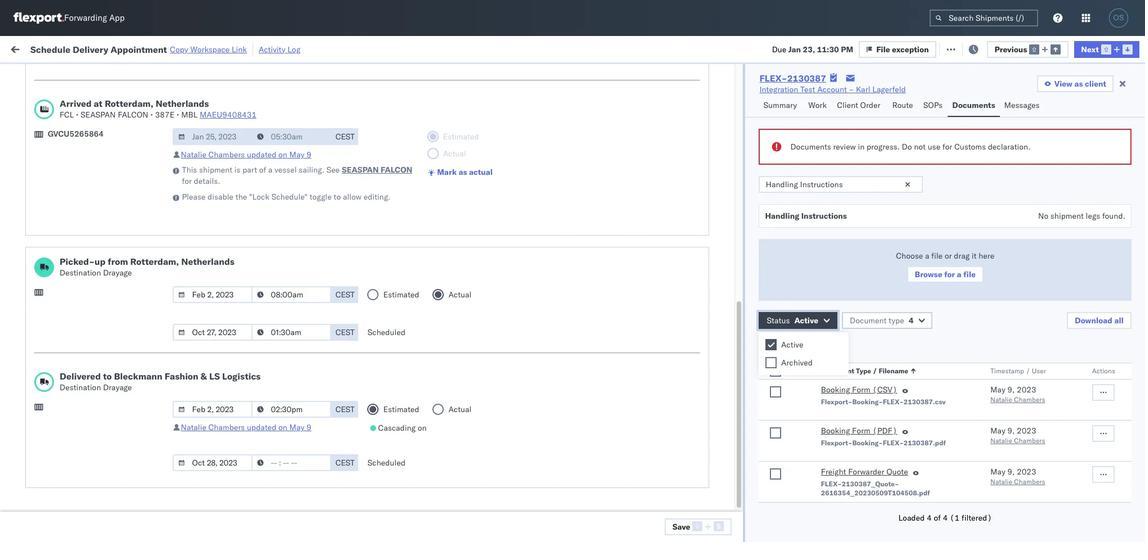 Task type: locate. For each thing, give the bounding box(es) containing it.
at inside arrived at rotterdam, netherlands fcl • seaspan falcon • 387e • mbl maeu9408431
[[94, 98, 102, 109]]

0 vertical spatial natalie chambers updated on may 9 button
[[181, 150, 311, 160]]

2 2130384 from the top
[[717, 409, 751, 419]]

flex-1893174
[[693, 285, 751, 295]]

upload for 1st upload customs clearance documents link from the bottom of the page
[[26, 482, 51, 492]]

0 vertical spatial natalie chambers updated on may 9
[[181, 150, 311, 160]]

angeles, up picked-up from rotterdam, netherlands destination drayage
[[116, 235, 147, 245]]

2 vertical spatial dec
[[254, 260, 269, 270]]

0 vertical spatial mmm d, yyyy text field
[[173, 324, 253, 341]]

ceau7522281,
[[776, 87, 834, 97], [776, 111, 834, 121], [776, 136, 834, 146], [776, 161, 834, 171]]

8:30 pm est, jan 30, 2023 for schedule pickup from rotterdam, netherlands
[[202, 409, 302, 419]]

1 vertical spatial natalie chambers updated on may 9 button
[[181, 422, 311, 433]]

1 uetu5238478 from the top
[[836, 186, 891, 196]]

mark as actual
[[437, 167, 493, 177]]

booking inside booking form (csv) link
[[821, 385, 850, 395]]

appointment
[[111, 44, 167, 55], [92, 111, 138, 121], [92, 210, 138, 220], [92, 383, 138, 393]]

use
[[928, 142, 941, 152]]

lagerfeld for 6:00 am est, feb 6, 2023
[[662, 508, 695, 518]]

actions down "download all" button on the bottom
[[1092, 367, 1115, 375]]

forwarding app link
[[13, 12, 125, 24]]

ocean fcl for 2:59 am est, jan 13, 2023
[[385, 285, 424, 295]]

6 am from the top
[[221, 285, 234, 295]]

a inside browse for a file "button"
[[957, 269, 962, 280]]

a left vessel
[[268, 165, 273, 175]]

maeu9408431 down maeu9736123
[[858, 310, 915, 320]]

2 vertical spatial a
[[957, 269, 962, 280]]

uetu5238478 for 2:59 am est, dec 14, 2022
[[836, 186, 891, 196]]

booking-
[[852, 398, 883, 406], [852, 439, 883, 447]]

1 abcdefg78456546 from the top
[[858, 186, 934, 196]]

0 horizontal spatial at
[[94, 98, 102, 109]]

3 ocean fcl from the top
[[385, 186, 424, 196]]

ceau7522281, hlxu6269489, hlxu8034992 up client order
[[776, 87, 950, 97]]

1 may 9, 2023 natalie chambers from the top
[[990, 385, 1045, 404]]

1 am from the top
[[221, 112, 234, 122]]

2 schedule pickup from rotterdam, netherlands link from the top
[[26, 402, 180, 424]]

1 vertical spatial upload customs clearance documents link
[[26, 358, 166, 369]]

messages
[[1004, 100, 1040, 110]]

los for 2:59 am est, jan 25, 2023
[[106, 334, 119, 344]]

on right cascading
[[418, 423, 427, 433]]

booking inside booking form (pdf) link
[[821, 426, 850, 436]]

0 vertical spatial schedule pickup from rotterdam, netherlands link
[[26, 303, 180, 325]]

ocean fcl for 8:30 pm est, feb 4, 2023
[[385, 483, 424, 493]]

1 vertical spatial schedule pickup from rotterdam, netherlands link
[[26, 402, 180, 424]]

0 vertical spatial integration test account - karl lagerfeld
[[760, 84, 906, 94]]

24,
[[271, 260, 283, 270]]

1 vertical spatial nyku9743990
[[776, 408, 831, 418]]

freight
[[821, 467, 846, 477]]

3, up "8:30 am est, feb 3, 2023"
[[270, 433, 278, 444]]

1 vertical spatial 9
[[307, 422, 311, 433]]

1 vertical spatial confirm delivery
[[26, 458, 86, 468]]

1 schedule pickup from los angeles, ca from the top
[[26, 86, 164, 96]]

0 vertical spatial dec
[[254, 186, 269, 196]]

a inside this shipment is part of a vessel sailing. see seaspan falcon for details.
[[268, 165, 273, 175]]

1846748
[[717, 87, 751, 97], [717, 112, 751, 122], [717, 136, 751, 147], [717, 161, 751, 171]]

am right 6:00
[[221, 508, 234, 518]]

message
[[152, 44, 183, 54]]

30, for schedule delivery appointment
[[268, 384, 280, 394]]

0 vertical spatial upload
[[26, 161, 51, 171]]

1 schedule delivery appointment from the top
[[26, 111, 138, 121]]

1 flexport- from the top
[[821, 398, 852, 406]]

1 vertical spatial at
[[94, 98, 102, 109]]

am right 9:00
[[221, 260, 234, 270]]

ca
[[154, 86, 164, 96], [154, 136, 164, 146], [154, 185, 164, 195], [149, 235, 160, 245], [154, 284, 164, 294], [154, 334, 164, 344]]

gvcu5265864 for 2:00 am est, feb 3, 2023
[[776, 433, 831, 443]]

uetu5238478 down handling instructions text box
[[836, 210, 891, 220]]

fcl for 7:00 pm est, dec 23, 2022
[[410, 235, 424, 246]]

at
[[224, 44, 231, 54], [94, 98, 102, 109]]

action
[[1106, 44, 1131, 54]]

0 horizontal spatial /
[[873, 367, 877, 375]]

ceau7522281, hlxu6269489, hlxu8034992 down in
[[776, 161, 950, 171]]

dec for 14,
[[254, 186, 269, 196]]

integration test account - karl lagerfeld
[[760, 84, 906, 94], [549, 483, 695, 493], [549, 508, 695, 518]]

for down or in the right top of the page
[[944, 269, 955, 280]]

resize handle column header
[[181, 87, 195, 542], [321, 87, 335, 542], [366, 87, 379, 542], [448, 87, 461, 542], [530, 87, 543, 542], [656, 87, 669, 542], [757, 87, 770, 542], [839, 87, 852, 542], [997, 87, 1010, 542], [1079, 87, 1092, 542], [1116, 87, 1130, 542]]

1 confirm from the top
[[26, 235, 55, 245]]

0 vertical spatial confirm pickup from rotterdam, netherlands
[[26, 427, 141, 449]]

am left the
[[221, 186, 234, 196]]

seaspan inside arrived at rotterdam, netherlands fcl • seaspan falcon • 387e • mbl maeu9408431
[[81, 110, 116, 120]]

schedule pickup from los angeles, ca button up upload customs clearance documents button on the left top of page
[[26, 135, 164, 148]]

rotterdam, inside arrived at rotterdam, netherlands fcl • seaspan falcon • 387e • mbl maeu9408431
[[105, 98, 153, 109]]

bosch right mark
[[467, 161, 489, 171]]

filtered
[[11, 69, 39, 79]]

on up 2:00 am est, feb 3, 2023
[[278, 422, 287, 433]]

flex-
[[760, 73, 787, 84], [693, 87, 717, 97], [693, 112, 717, 122], [693, 136, 717, 147], [693, 161, 717, 171], [693, 186, 717, 196], [693, 211, 717, 221], [693, 235, 717, 246], [693, 260, 717, 270], [693, 285, 717, 295], [693, 310, 717, 320], [693, 334, 717, 345], [693, 359, 717, 369], [693, 384, 717, 394], [883, 398, 904, 406], [693, 409, 717, 419], [693, 433, 717, 444], [883, 439, 904, 447], [693, 458, 717, 468], [821, 480, 842, 488], [693, 483, 717, 493], [693, 508, 717, 518]]

0 vertical spatial shipment
[[199, 165, 232, 175]]

edt, down deadline button
[[236, 112, 253, 122]]

759 at risk
[[207, 44, 246, 54]]

browse for a file button
[[907, 266, 984, 283]]

pickup for 2:59 am est, jan 13, 2023
[[61, 284, 85, 294]]

11:30 up ls
[[202, 359, 224, 369]]

4 hlxu6269489, from the top
[[836, 161, 893, 171]]

no left legs
[[1038, 211, 1049, 221]]

documents for 3rd upload customs clearance documents link from the bottom of the page
[[125, 161, 166, 171]]

user
[[1032, 367, 1046, 375]]

3 ceau7522281, from the top
[[776, 136, 834, 146]]

cest
[[335, 132, 355, 142], [335, 290, 355, 300], [335, 327, 355, 337], [335, 404, 355, 415], [335, 458, 355, 468]]

0 vertical spatial 9
[[307, 150, 311, 160]]

-- : -- -- text field
[[252, 128, 332, 145], [252, 286, 332, 303], [252, 454, 332, 471]]

1 vertical spatial confirm delivery button
[[26, 457, 86, 469]]

am up "8:30 am est, feb 3, 2023"
[[221, 433, 234, 444]]

(0)
[[183, 44, 198, 54]]

1 vertical spatial 5,
[[272, 136, 279, 147]]

- for 8:30 pm est, feb 4, 2023
[[638, 483, 643, 493]]

of right part
[[259, 165, 266, 175]]

2 vertical spatial upload customs clearance documents
[[26, 482, 166, 492]]

9 ocean fcl from the top
[[385, 458, 424, 468]]

deadline button
[[196, 89, 324, 101]]

destination inside delivered to bleckmann fashion & ls logistics destination drayage
[[60, 382, 101, 393]]

karl for 6:00 am est, feb 6, 2023
[[645, 508, 660, 518]]

as right view
[[1075, 79, 1083, 89]]

0 vertical spatial document
[[850, 316, 887, 326]]

1 schedule pickup from rotterdam, netherlands from the top
[[26, 303, 146, 325]]

customs for 3rd upload customs clearance documents link from the bottom of the page
[[53, 161, 85, 171]]

jan left 28,
[[259, 359, 271, 369]]

1 vertical spatial of
[[934, 513, 941, 523]]

2 schedule pickup from los angeles, ca from the top
[[26, 136, 164, 146]]

edt,
[[236, 112, 253, 122], [236, 136, 253, 147]]

maeu9408431 down "flexport-booking-flex-2130387.pdf"
[[858, 458, 915, 468]]

9 resize handle column header from the left
[[997, 87, 1010, 542]]

None checkbox
[[766, 339, 777, 350], [770, 386, 782, 398], [766, 339, 777, 350], [770, 386, 782, 398]]

1 schedule pickup from rotterdam, netherlands link from the top
[[26, 303, 180, 325]]

ocean fcl for 6:00 am est, feb 6, 2023
[[385, 508, 424, 518]]

2 schedule pickup from rotterdam, netherlands button from the top
[[26, 402, 180, 426]]

uetu5238478 for 7:00 pm est, dec 23, 2022
[[836, 235, 891, 245]]

2 flex-1846748 from the top
[[693, 112, 751, 122]]

pickup
[[61, 86, 85, 96], [61, 136, 85, 146], [61, 185, 85, 195], [57, 235, 81, 245], [61, 284, 85, 294], [61, 303, 85, 314], [61, 334, 85, 344], [61, 402, 85, 413], [57, 427, 81, 437], [57, 501, 81, 512]]

activity log
[[259, 44, 300, 54]]

file down it
[[964, 269, 976, 280]]

-- : -- -- text field up vessel
[[252, 128, 332, 145]]

zimu3048342 down quote
[[858, 483, 912, 493]]

schedule pickup from rotterdam, netherlands button
[[26, 303, 180, 327], [26, 402, 180, 426]]

file
[[931, 251, 943, 261], [964, 269, 976, 280]]

flex-2130387 button
[[675, 307, 754, 323], [675, 307, 754, 323], [675, 356, 754, 372], [675, 356, 754, 372], [675, 431, 754, 446], [675, 431, 754, 446], [675, 455, 754, 471], [675, 455, 754, 471]]

9, for booking form (csv)
[[1008, 385, 1015, 395]]

schedule delivery appointment button down delivered
[[26, 383, 138, 395]]

2 confirm pickup from rotterdam, netherlands from the top
[[26, 501, 141, 523]]

ocean for 8:30 pm est, feb 4, 2023
[[385, 483, 408, 493]]

2 confirm from the top
[[26, 260, 55, 270]]

natalie chambers updated on may 9 up 2:00 am est, nov 9, 2022
[[181, 150, 311, 160]]

schedule pickup from los angeles, ca
[[26, 86, 164, 96], [26, 136, 164, 146], [26, 185, 164, 195], [26, 284, 164, 294], [26, 334, 164, 344]]

operator
[[1016, 92, 1043, 100]]

view
[[1054, 79, 1073, 89]]

file exception up mbl/mawb numbers
[[876, 44, 929, 54]]

feb for 6:00 am est, feb 6, 2023
[[254, 508, 268, 518]]

account for 8:30 pm est, feb 4, 2023
[[607, 483, 636, 493]]

1 horizontal spatial seaspan
[[342, 165, 379, 175]]

0 vertical spatial 2:00
[[202, 161, 219, 171]]

form left (pdf)
[[852, 426, 870, 436]]

ls
[[209, 371, 220, 382]]

los for 7:00 pm est, dec 23, 2022
[[101, 235, 114, 245]]

0 vertical spatial destination
[[60, 268, 101, 278]]

1 8:30 from the top
[[202, 384, 219, 394]]

netherlands inside picked-up from rotterdam, netherlands destination drayage
[[181, 256, 235, 267]]

9, for freight forwarder quote
[[1008, 467, 1015, 477]]

1 booking from the top
[[821, 385, 850, 395]]

test123456
[[858, 87, 905, 97], [858, 112, 905, 122], [858, 136, 905, 147], [858, 161, 905, 171]]

schedule pickup from los angeles, ca button
[[26, 86, 164, 98], [26, 135, 164, 148], [26, 185, 164, 197], [26, 284, 164, 296], [26, 333, 164, 346]]

3 schedule pickup from los angeles, ca from the top
[[26, 185, 164, 195]]

hlxu6269489, down client order
[[836, 111, 893, 121]]

1 vertical spatial booking
[[821, 426, 850, 436]]

2 • from the left
[[150, 110, 153, 120]]

1 vertical spatial uetu5238478
[[836, 210, 891, 220]]

angeles, up bleckmann
[[121, 334, 152, 344]]

0 vertical spatial edt,
[[236, 112, 253, 122]]

natalie for booking form (csv)
[[990, 395, 1012, 404]]

upload inside button
[[26, 161, 51, 171]]

mmm d, yyyy text field down 9:00
[[173, 286, 253, 303]]

11:30
[[817, 44, 839, 54], [202, 359, 224, 369]]

5 ocean fcl from the top
[[385, 285, 424, 295]]

view as client
[[1054, 79, 1106, 89]]

uetu5238478 down in
[[836, 186, 891, 196]]

1 vertical spatial schedule pickup from rotterdam, netherlands
[[26, 402, 146, 424]]

test123456 down order
[[858, 112, 905, 122]]

nov
[[255, 112, 270, 122], [255, 136, 270, 147], [254, 161, 269, 171]]

form
[[852, 385, 870, 395], [852, 426, 870, 436]]

maeu9408431 down deadline in the left of the page
[[200, 110, 257, 120]]

2022 for 2:59 am est, dec 14, 2022 'schedule pickup from los angeles, ca' link
[[285, 186, 305, 196]]

clearance inside button
[[87, 161, 123, 171]]

1 vertical spatial actions
[[1092, 367, 1115, 375]]

file inside "button"
[[964, 269, 976, 280]]

zimu3048342
[[858, 384, 912, 394], [858, 409, 912, 419], [858, 483, 912, 493], [858, 508, 912, 518]]

at for 759
[[224, 44, 231, 54]]

1 vertical spatial nov
[[255, 136, 270, 147]]

los up upload customs clearance documents button on the left top of page
[[106, 136, 119, 146]]

document type 4
[[850, 316, 914, 326]]

1 horizontal spatial numbers
[[899, 92, 927, 100]]

2 vertical spatial nyku9743990
[[776, 483, 831, 493]]

0 vertical spatial no
[[266, 69, 275, 78]]

1 confirm pickup from rotterdam, netherlands link from the top
[[26, 427, 180, 449]]

jan
[[788, 44, 801, 54], [254, 285, 267, 295], [254, 334, 267, 345], [259, 359, 271, 369], [254, 384, 266, 394], [254, 409, 266, 419]]

/ left user
[[1026, 367, 1030, 375]]

no
[[266, 69, 275, 78], [1038, 211, 1049, 221]]

205 on track
[[259, 44, 305, 54]]

this
[[182, 165, 197, 175]]

2 vertical spatial lagerfeld
[[662, 508, 695, 518]]

as inside button
[[1075, 79, 1083, 89]]

1 confirm delivery button from the top
[[26, 259, 86, 271]]

2:59 am edt, nov 5, 2022 up 2:00 am est, nov 9, 2022
[[202, 136, 300, 147]]

hlxu8034992 for schedule delivery appointment
[[895, 111, 950, 121]]

3 • from the left
[[177, 110, 179, 120]]

9:00 am est, dec 24, 2022
[[202, 260, 305, 270]]

1 vertical spatial updated
[[247, 422, 276, 433]]

nov down deadline button
[[255, 112, 270, 122]]

1 horizontal spatial as
[[1075, 79, 1083, 89]]

4 cest from the top
[[335, 404, 355, 415]]

destination down picked-
[[60, 268, 101, 278]]

test123456 up order
[[858, 87, 905, 97]]

ceau7522281, hlxu6269489, hlxu8034992
[[776, 87, 950, 97], [776, 111, 950, 121], [776, 136, 950, 146], [776, 161, 950, 171]]

confirm for 9:00
[[26, 260, 55, 270]]

from for schedule pickup from los angeles, ca button corresponding to 2:59 am est, jan 13, 2023
[[87, 284, 104, 294]]

form for (csv)
[[852, 385, 870, 395]]

1 drayage from the top
[[103, 268, 132, 278]]

3 cest from the top
[[335, 327, 355, 337]]

document for document type 4
[[850, 316, 887, 326]]

from for confirm pickup from los angeles, ca button
[[83, 235, 99, 245]]

2022 down deadline button
[[281, 112, 300, 122]]

confirm pickup from rotterdam, netherlands button
[[26, 427, 180, 450], [26, 501, 180, 524]]

customs inside button
[[53, 161, 85, 171]]

1 scheduled from the top
[[368, 327, 405, 337]]

flex-2130384
[[693, 384, 751, 394], [693, 409, 751, 419], [693, 483, 751, 493], [693, 508, 751, 518]]

2 schedule pickup from los angeles, ca button from the top
[[26, 135, 164, 148]]

3 1846748 from the top
[[717, 136, 751, 147]]

schedule delivery appointment link down arrived
[[26, 111, 138, 122]]

schedule delivery appointment button for 2:59 am edt, nov 5, 2022
[[26, 111, 138, 123]]

1 booking- from the top
[[852, 398, 883, 406]]

save
[[673, 522, 690, 532]]

0 vertical spatial form
[[852, 385, 870, 395]]

hlxu6269489,
[[836, 87, 893, 97], [836, 111, 893, 121], [836, 136, 893, 146], [836, 161, 893, 171]]

0 vertical spatial work
[[123, 44, 143, 54]]

angeles, down work, in the left of the page
[[121, 86, 152, 96]]

los for 2:59 am est, dec 14, 2022
[[106, 185, 119, 195]]

1 vertical spatial shipment
[[1051, 211, 1084, 221]]

natalie chambers updated on may 9 up 2:00 am est, feb 3, 2023
[[181, 422, 311, 433]]

Handling Instructions text field
[[759, 176, 923, 193]]

schedule pickup from rotterdam, netherlands link for flex-2130387
[[26, 303, 180, 325]]

5 schedule pickup from los angeles, ca link from the top
[[26, 333, 164, 345]]

1 horizontal spatial •
[[150, 110, 153, 120]]

3 confirm from the top
[[26, 427, 55, 437]]

updated up 2:00 am est, nov 9, 2022
[[247, 150, 276, 160]]

ceau7522281, hlxu6269489, hlxu8034992 for schedule delivery appointment
[[776, 111, 950, 121]]

schedule pickup from los angeles, ca button for 2:59 am edt, nov 5, 2022
[[26, 135, 164, 148]]

1 upload from the top
[[26, 161, 51, 171]]

natalie for booking form (pdf)
[[990, 436, 1012, 445]]

0 vertical spatial confirm delivery button
[[26, 259, 86, 271]]

1 vertical spatial may 9, 2023 natalie chambers
[[990, 426, 1045, 445]]

3 hlxu8034992 from the top
[[895, 136, 950, 146]]

8:30 for confirm delivery
[[202, 458, 219, 468]]

3 flex-1846748 from the top
[[693, 136, 751, 147]]

workitem
[[12, 92, 42, 100]]

may
[[289, 150, 304, 160], [990, 385, 1006, 395], [289, 422, 304, 433], [990, 426, 1006, 436], [990, 467, 1006, 477]]

hlxu6269489, down client order button
[[836, 136, 893, 146]]

confirm
[[26, 235, 55, 245], [26, 260, 55, 270], [26, 427, 55, 437], [26, 458, 55, 468], [26, 501, 55, 512]]

2 ocean fcl from the top
[[385, 161, 424, 171]]

8:30 pm est, jan 30, 2023 up 2:00 am est, feb 3, 2023
[[202, 409, 302, 419]]

1 vertical spatial 2:00
[[202, 433, 219, 444]]

1 form from the top
[[852, 385, 870, 395]]

mmm d, yyyy text field up ls
[[173, 324, 253, 341]]

Search Shipments (/) text field
[[930, 10, 1038, 26]]

1 vertical spatial booking-
[[852, 439, 883, 447]]

2022 right 14,
[[285, 186, 305, 196]]

-- : -- -- text field up 4,
[[252, 454, 332, 471]]

3 may 9, 2023 natalie chambers from the top
[[990, 467, 1045, 486]]

booking- for (pdf)
[[852, 439, 883, 447]]

fcl for 2:00 am est, nov 9, 2022
[[410, 161, 424, 171]]

2 confirm pickup from rotterdam, netherlands link from the top
[[26, 501, 180, 523]]

2 vertical spatial abcdefg78456546
[[858, 260, 934, 270]]

mmm d, yyyy text field for netherlands
[[173, 324, 253, 341]]

numbers inside container numbers
[[776, 96, 804, 105]]

work
[[32, 41, 61, 57]]

2 drayage from the top
[[103, 382, 132, 393]]

MMM D, YYYY text field
[[173, 324, 253, 341], [173, 401, 253, 418], [173, 454, 253, 471]]

4 flex-1846748 from the top
[[693, 161, 751, 171]]

is
[[234, 165, 240, 175]]

0 vertical spatial booking-
[[852, 398, 883, 406]]

los for 2:59 am edt, nov 5, 2022
[[106, 136, 119, 146]]

feb for 8:30 pm est, feb 4, 2023
[[254, 483, 268, 493]]

1 vertical spatial actual
[[449, 404, 472, 415]]

gvcu5265864 for 11:30 pm est, jan 28, 2023
[[776, 359, 831, 369]]

nov for documents
[[254, 161, 269, 171]]

2 booking- from the top
[[852, 439, 883, 447]]

30, up 2:00 am est, feb 3, 2023
[[268, 409, 280, 419]]

0 vertical spatial at
[[224, 44, 231, 54]]

schedule pickup from los angeles, ca link down upload customs clearance documents button on the left top of page
[[26, 185, 164, 196]]

4 ceau7522281, from the top
[[776, 161, 834, 171]]

1 5, from the top
[[272, 112, 279, 122]]

0 vertical spatial actual
[[449, 290, 472, 300]]

schedule pickup from los angeles, ca down upload customs clearance documents button on the left top of page
[[26, 185, 164, 195]]

for down this
[[182, 176, 192, 186]]

dec
[[254, 186, 269, 196], [254, 235, 269, 246], [254, 260, 269, 270]]

feb down 2:00 am est, feb 3, 2023
[[254, 458, 268, 468]]

2:59 am edt, nov 5, 2022 for schedule delivery appointment
[[202, 112, 300, 122]]

5 schedule pickup from los angeles, ca from the top
[[26, 334, 164, 344]]

schedule pickup from los angeles, ca button up delivered
[[26, 333, 164, 346]]

los down upload customs clearance documents button on the left top of page
[[106, 185, 119, 195]]

1 vertical spatial natalie chambers updated on may 9
[[181, 422, 311, 433]]

confirm delivery link for 8:30 am est, feb 3, 2023
[[26, 457, 86, 468]]

active up abcd1234560
[[794, 316, 818, 326]]

work right import
[[123, 44, 143, 54]]

0 vertical spatial schedule delivery appointment link
[[26, 111, 138, 122]]

mbl
[[181, 110, 198, 120]]

0 vertical spatial confirm delivery
[[26, 260, 86, 270]]

MMM D, YYYY text field
[[173, 128, 253, 145], [173, 286, 253, 303]]

fcl for 2:59 am est, jan 13, 2023
[[410, 285, 424, 295]]

1 vertical spatial schedule delivery appointment
[[26, 210, 138, 220]]

file left or in the right top of the page
[[931, 251, 943, 261]]

0 vertical spatial 3,
[[270, 433, 278, 444]]

bosch up actual
[[467, 136, 489, 147]]

2 vertical spatial lhuu7894563, uetu5238478
[[776, 235, 891, 245]]

container numbers button
[[770, 85, 841, 105]]

due
[[772, 44, 786, 54]]

1 vertical spatial 2:59 am edt, nov 5, 2022
[[202, 136, 300, 147]]

3 uetu5238478 from the top
[[836, 235, 891, 245]]

pickup for 2:00 am est, feb 3, 2023
[[57, 427, 81, 437]]

5 2:59 from the top
[[202, 334, 219, 345]]

1 vertical spatial document
[[821, 367, 854, 375]]

ocean fcl for 2:00 am est, nov 9, 2022
[[385, 161, 424, 171]]

Search Work text field
[[767, 40, 889, 57]]

2022 right '24,'
[[285, 260, 305, 270]]

booking for booking form (csv)
[[821, 385, 850, 395]]

2:00 for 2:00 am est, feb 3, 2023
[[202, 433, 219, 444]]

1 vertical spatial destination
[[60, 382, 101, 393]]

netherlands inside arrived at rotterdam, netherlands fcl • seaspan falcon • 387e • mbl maeu9408431
[[156, 98, 209, 109]]

choose a file or drag it here
[[896, 251, 995, 261]]

1 vertical spatial scheduled
[[368, 458, 405, 468]]

flexport. image
[[13, 12, 64, 24]]

8:30 pm est, jan 30, 2023 for schedule delivery appointment
[[202, 384, 302, 394]]

lagerfeld for 8:30 pm est, feb 4, 2023
[[662, 483, 695, 493]]

ca down 387e
[[154, 136, 164, 146]]

angeles,
[[121, 86, 152, 96], [121, 136, 152, 146], [121, 185, 152, 195], [116, 235, 147, 245], [121, 284, 152, 294], [121, 334, 152, 344]]

forwarding
[[64, 13, 107, 23]]

0 vertical spatial -
[[849, 84, 854, 94]]

jan left "25,"
[[254, 334, 267, 345]]

0 vertical spatial as
[[1075, 79, 1083, 89]]

2 2:59 am edt, nov 5, 2022 from the top
[[202, 136, 300, 147]]

no shipment legs found.
[[1038, 211, 1125, 221]]

of left (1
[[934, 513, 941, 523]]

2022 down the schedule"
[[285, 235, 304, 246]]

0 vertical spatial lagerfeld
[[872, 84, 906, 94]]

est, up 2:00 am est, feb 3, 2023
[[235, 409, 252, 419]]

1 vertical spatial lagerfeld
[[662, 483, 695, 493]]

9:00
[[202, 260, 219, 270]]

2 vertical spatial integration test account - karl lagerfeld
[[549, 508, 695, 518]]

flexport- down booking form (pdf)
[[821, 439, 852, 447]]

confirm pickup from rotterdam, netherlands
[[26, 427, 141, 449], [26, 501, 141, 523]]

0 vertical spatial file
[[931, 251, 943, 261]]

0 vertical spatial estimated
[[383, 290, 419, 300]]

3 schedule pickup from los angeles, ca link from the top
[[26, 185, 164, 196]]

due jan 23, 11:30 pm
[[772, 44, 853, 54]]

numbers for container numbers
[[776, 96, 804, 105]]

1846748 for upload customs clearance documents
[[717, 161, 751, 171]]

test123456 right review
[[858, 136, 905, 147]]

1 vertical spatial no
[[1038, 211, 1049, 221]]

destination inside picked-up from rotterdam, netherlands destination drayage
[[60, 268, 101, 278]]

0 vertical spatial uetu5238478
[[836, 186, 891, 196]]

deadline
[[202, 92, 229, 100]]

0 vertical spatial actions
[[1099, 92, 1122, 100]]

7 resize handle column header from the left
[[757, 87, 770, 542]]

fcl for 6:00 am est, feb 6, 2023
[[410, 508, 424, 518]]

5 am from the top
[[221, 260, 234, 270]]

logistics
[[222, 371, 261, 382]]

ceau7522281, for upload customs clearance documents
[[776, 161, 834, 171]]

document inside document type / filename button
[[821, 367, 854, 375]]

confirm delivery
[[26, 260, 86, 270], [26, 458, 86, 468]]

2023
[[283, 285, 303, 295], [283, 334, 303, 345], [287, 359, 307, 369], [282, 384, 302, 394], [1017, 385, 1036, 395], [282, 409, 302, 419], [1017, 426, 1036, 436], [279, 433, 299, 444], [279, 458, 299, 468], [1017, 467, 1036, 477], [279, 483, 298, 493], [279, 508, 299, 518]]

zimu3048342 up the flexport-booking-flex-2130387.csv
[[858, 384, 912, 394]]

4 schedule pickup from los angeles, ca button from the top
[[26, 284, 164, 296]]

appointment down workitem button
[[92, 111, 138, 121]]

2:59
[[202, 112, 219, 122], [202, 136, 219, 147], [202, 186, 219, 196], [202, 285, 219, 295], [202, 334, 219, 345]]

1 vertical spatial abcdefg78456546
[[858, 235, 934, 246]]

active up archived
[[781, 340, 803, 350]]

natalie chambers updated on may 9 button
[[181, 150, 311, 160], [181, 422, 311, 433]]

1 confirm delivery link from the top
[[26, 259, 86, 270]]

lhuu7894563, uetu5238478 down instructions
[[776, 235, 891, 245]]

1 horizontal spatial /
[[1026, 367, 1030, 375]]

schedule pickup from rotterdam, netherlands link down up
[[26, 303, 180, 325]]

shipment inside this shipment is part of a vessel sailing. see seaspan falcon for details.
[[199, 165, 232, 175]]

2 edt, from the top
[[236, 136, 253, 147]]

test123456 for schedule delivery appointment
[[858, 112, 905, 122]]

3 clearance from the top
[[87, 482, 123, 492]]

None checkbox
[[766, 357, 777, 368], [770, 366, 782, 377], [770, 427, 782, 439], [770, 469, 782, 480], [766, 357, 777, 368], [770, 366, 782, 377], [770, 427, 782, 439], [770, 469, 782, 480]]

messages button
[[1000, 95, 1046, 117]]

2022 up 14,
[[280, 161, 300, 171]]

1 vertical spatial account
[[607, 483, 636, 493]]

2 zimu3048342 from the top
[[858, 409, 912, 419]]

2 flex-2130384 from the top
[[693, 409, 751, 419]]

1 edt, from the top
[[236, 112, 253, 122]]

ca for 7:00 pm est, dec 23, 2022
[[149, 235, 160, 245]]

2 vertical spatial schedule delivery appointment
[[26, 383, 138, 393]]

los up up
[[101, 235, 114, 245]]

1 vertical spatial confirm pickup from rotterdam, netherlands
[[26, 501, 141, 523]]

schedule pickup from los angeles, ca link for 2:59 am est, jan 13, 2023
[[26, 284, 164, 295]]

1 vertical spatial lhuu7894563,
[[776, 210, 834, 220]]

1 vertical spatial schedule delivery appointment link
[[26, 383, 138, 394]]

1 ocean fcl from the top
[[385, 136, 424, 147]]

schedule pickup from los angeles, ca for 2:59 am est, jan 25, 2023
[[26, 334, 164, 344]]

1 confirm delivery from the top
[[26, 260, 86, 270]]

0 horizontal spatial to
[[103, 371, 112, 382]]

-- : -- -- text field
[[252, 324, 332, 341], [252, 401, 332, 418]]

drayage
[[103, 268, 132, 278], [103, 382, 132, 393]]

browse
[[915, 269, 942, 280]]

hlxu8034992
[[895, 87, 950, 97], [895, 111, 950, 121], [895, 136, 950, 146], [895, 161, 950, 171]]

schedule pickup from los angeles, ca button for 2:59 am est, dec 14, 2022
[[26, 185, 164, 197]]

feb
[[254, 433, 268, 444], [254, 458, 268, 468], [254, 483, 268, 493], [254, 508, 268, 518]]

choose
[[896, 251, 923, 261]]

drayage down bleckmann
[[103, 382, 132, 393]]

bosch for 2:00 am est, nov 9, 2022
[[467, 161, 489, 171]]

2022 for confirm pickup from los angeles, ca link
[[285, 235, 304, 246]]

2130387 for 8:30 am est, feb 3, 2023
[[717, 458, 751, 468]]

est, up 8:30 pm est, feb 4, 2023
[[236, 458, 252, 468]]

0 vertical spatial 23,
[[803, 44, 815, 54]]

from inside picked-up from rotterdam, netherlands destination drayage
[[108, 256, 128, 267]]

bosch for 7:00 pm est, dec 23, 2022
[[467, 235, 489, 246]]

mmm d, yyyy text field down maeu9408431 button
[[173, 128, 253, 145]]

am up 11:30 pm est, jan 28, 2023
[[221, 334, 234, 345]]

ca for 2:59 am est, jan 13, 2023
[[154, 284, 164, 294]]

feb left 4,
[[254, 483, 268, 493]]

flex-2130387 link
[[760, 73, 826, 84]]

1 ceau7522281, hlxu6269489, hlxu8034992 from the top
[[776, 87, 950, 97]]

3 zimu3048342 from the top
[[858, 483, 912, 493]]

customs
[[954, 142, 986, 152], [53, 161, 85, 171], [53, 359, 85, 369], [53, 482, 85, 492]]

destination down delivered
[[60, 382, 101, 393]]

6 ocean fcl from the top
[[385, 334, 424, 345]]

nov up 2:00 am est, nov 9, 2022
[[255, 136, 270, 147]]

1 vertical spatial mmm d, yyyy text field
[[173, 286, 253, 303]]

ocean for 2:59 am est, dec 14, 2022
[[385, 186, 408, 196]]

confirm inside confirm pickup from los angeles, ca link
[[26, 235, 55, 245]]

1 updated from the top
[[247, 150, 276, 160]]

2 flexport- from the top
[[821, 439, 852, 447]]

from for first schedule pickup from los angeles, ca button from the top
[[87, 86, 104, 96]]

4 schedule pickup from los angeles, ca link from the top
[[26, 284, 164, 295]]

1 vertical spatial upload
[[26, 359, 51, 369]]

0 vertical spatial 5,
[[272, 112, 279, 122]]

0 vertical spatial schedule pickup from rotterdam, netherlands button
[[26, 303, 180, 327]]

0 horizontal spatial seaspan
[[81, 110, 116, 120]]

netherlands
[[156, 98, 209, 109], [181, 256, 235, 267], [26, 315, 70, 325], [26, 414, 70, 424], [26, 438, 70, 449], [26, 513, 70, 523]]

ocean fcl for 7:00 pm est, dec 23, 2022
[[385, 235, 424, 246]]

fcl for 2:59 am est, jan 25, 2023
[[410, 334, 424, 345]]

1 actual from the top
[[449, 290, 472, 300]]

ca inside button
[[149, 235, 160, 245]]

flex-2130387 for 2:00 am est, feb 3, 2023
[[693, 433, 751, 444]]

ca up delivered to bleckmann fashion & ls logistics destination drayage
[[154, 334, 164, 344]]

flexport- for booking form (pdf)
[[821, 439, 852, 447]]

0 vertical spatial may 9, 2023 natalie chambers
[[990, 385, 1045, 404]]

batch
[[1082, 44, 1104, 54]]

ocean fcl for 8:30 am est, feb 3, 2023
[[385, 458, 424, 468]]

0 vertical spatial 8:30 pm est, jan 30, 2023
[[202, 384, 302, 394]]

2 ceau7522281, from the top
[[776, 111, 834, 121]]

schedule pickup from los angeles, ca up upload customs clearance documents button on the left top of page
[[26, 136, 164, 146]]

1 vertical spatial schedule pickup from rotterdam, netherlands button
[[26, 402, 180, 426]]

from for the schedule pickup from rotterdam, netherlands button related to flex-2130387
[[87, 303, 104, 314]]

bosch ocean test for 2:00 am est, nov 9, 2022
[[467, 161, 531, 171]]

1 horizontal spatial file
[[964, 269, 976, 280]]

2 -- : -- -- text field from the top
[[252, 401, 332, 418]]

est,
[[236, 161, 252, 171], [236, 186, 252, 196], [235, 235, 252, 246], [236, 260, 252, 270], [236, 285, 252, 295], [236, 334, 252, 345], [240, 359, 257, 369], [235, 384, 252, 394], [235, 409, 252, 419], [236, 433, 252, 444], [236, 458, 252, 468], [235, 483, 252, 493], [236, 508, 252, 518]]

lhuu7894563, uetu5238478 down handling instructions text box
[[776, 210, 891, 220]]

feb up "8:30 am est, feb 3, 2023"
[[254, 433, 268, 444]]

maeu9736123
[[858, 285, 915, 295]]

2 confirm delivery from the top
[[26, 458, 86, 468]]

ocean for 8:30 pm est, jan 30, 2023
[[385, 409, 408, 419]]

1 destination from the top
[[60, 268, 101, 278]]

booking- down booking form (pdf)
[[852, 439, 883, 447]]

zimu3048342 down 2616354_20230509t104508.pdf
[[858, 508, 912, 518]]

nyku9743990 for schedule pickup from rotterdam, netherlands
[[776, 408, 831, 418]]

integration for 6:00 am est, feb 6, 2023
[[549, 508, 588, 518]]

2 schedule pickup from los angeles, ca link from the top
[[26, 135, 164, 147]]

2 vertical spatial upload
[[26, 482, 51, 492]]

1 vertical spatial edt,
[[236, 136, 253, 147]]

2 vertical spatial nov
[[254, 161, 269, 171]]



Task type: vqa. For each thing, say whether or not it's contained in the screenshot.
the middle the Entry
no



Task type: describe. For each thing, give the bounding box(es) containing it.
fcl for 2:59 am est, dec 14, 2022
[[410, 186, 424, 196]]

8:30 pm est, feb 4, 2023
[[202, 483, 298, 493]]

allow
[[343, 192, 362, 202]]

4 am from the top
[[221, 186, 234, 196]]

2 9 from the top
[[307, 422, 311, 433]]

maeu9408431 button
[[200, 110, 257, 120]]

est, up 9:00 am est, dec 24, 2022
[[235, 235, 252, 246]]

7:00 pm est, dec 23, 2022
[[202, 235, 304, 246]]

est, down part
[[236, 186, 252, 196]]

4 flex-1889466 from the top
[[693, 260, 751, 270]]

est, up 2:59 am est, jan 13, 2023
[[236, 260, 252, 270]]

2 schedule delivery appointment from the top
[[26, 210, 138, 220]]

6:00
[[202, 508, 219, 518]]

2 lhuu7894563, uetu5238478 from the top
[[776, 210, 891, 220]]

previous
[[995, 44, 1027, 54]]

abcdefg78456546 for 9:00 am est, dec 24, 2022
[[858, 260, 934, 270]]

4 2130384 from the top
[[717, 508, 751, 518]]

est, down "8:30 am est, feb 3, 2023"
[[235, 483, 252, 493]]

nov for los
[[255, 136, 270, 147]]

ocean fcl for 2:59 am edt, nov 5, 2022
[[385, 136, 424, 147]]

4 1889466 from the top
[[717, 260, 751, 270]]

6,
[[270, 508, 278, 518]]

pm up integration test account - karl lagerfeld link
[[841, 44, 853, 54]]

maeu9408431 inside arrived at rotterdam, netherlands fcl • seaspan falcon • 387e • mbl maeu9408431
[[200, 110, 257, 120]]

pm down logistics
[[221, 384, 233, 394]]

1 hlxu6269489, from the top
[[836, 87, 893, 97]]

2130387 for 2:00 am est, feb 3, 2023
[[717, 433, 751, 444]]

to inside delivered to bleckmann fashion & ls logistics destination drayage
[[103, 371, 112, 382]]

1 flex-1889466 from the top
[[693, 186, 751, 196]]

1 test123456 from the top
[[858, 87, 905, 97]]

bosch ocean test for 2:59 am edt, nov 5, 2022
[[467, 136, 531, 147]]

4 zimu3048342 from the top
[[858, 508, 912, 518]]

quote
[[887, 467, 908, 477]]

delivery for 9:00 am est, dec 24, 2022
[[57, 260, 86, 270]]

in
[[168, 69, 175, 78]]

snoozed : no
[[235, 69, 275, 78]]

10 am from the top
[[221, 508, 234, 518]]

est, down logistics
[[235, 384, 252, 394]]

scheduled for picked-up from rotterdam, netherlands
[[368, 327, 405, 337]]

rotterdam, inside picked-up from rotterdam, netherlands destination drayage
[[130, 256, 179, 267]]

jan right the due
[[788, 44, 801, 54]]

flex-2130387_quote- 2616354_20230509t104508.pdf
[[821, 480, 930, 497]]

maeu9408431 for 2:00 am est, feb 3, 2023
[[858, 433, 915, 444]]

2 cest from the top
[[335, 290, 355, 300]]

2 -- : -- -- text field from the top
[[252, 286, 332, 303]]

bleckmann
[[114, 371, 162, 382]]

upload for 2nd upload customs clearance documents link from the bottom of the page
[[26, 359, 51, 369]]

3 2130384 from the top
[[717, 483, 751, 493]]

lhuu7894563, for 2:59 am est, dec 14, 2022
[[776, 186, 834, 196]]

pm up 2:00 am est, feb 3, 2023
[[221, 409, 233, 419]]

from for schedule pickup from los angeles, ca button related to 2:59 am est, jan 25, 2023
[[87, 334, 104, 344]]

1 horizontal spatial file exception
[[953, 44, 1005, 54]]

2 natalie chambers updated on may 9 button from the top
[[181, 422, 311, 433]]

upload customs clearance documents button
[[26, 160, 166, 172]]

timestamp / user
[[990, 367, 1046, 375]]

1 mmm d, yyyy text field from the top
[[173, 128, 253, 145]]

booking form (pdf) link
[[821, 425, 897, 439]]

ca up arrived at rotterdam, netherlands fcl • seaspan falcon • 387e • mbl maeu9408431
[[154, 86, 164, 96]]

mark
[[437, 167, 457, 177]]

3 1889466 from the top
[[717, 235, 751, 246]]

1 horizontal spatial of
[[934, 513, 941, 523]]

shipment for this
[[199, 165, 232, 175]]

route
[[892, 100, 913, 110]]

est, up 2:59 am est, dec 14, 2022 in the left top of the page
[[236, 161, 252, 171]]

1 1846748 from the top
[[717, 87, 751, 97]]

1 schedule pickup from los angeles, ca link from the top
[[26, 86, 164, 97]]

falcon inside this shipment is part of a vessel sailing. see seaspan falcon for details.
[[381, 165, 412, 175]]

declaration.
[[988, 142, 1031, 152]]

ready
[[86, 69, 106, 78]]

2:59 am est, dec 14, 2022
[[202, 186, 305, 196]]

1 schedule pickup from los angeles, ca button from the top
[[26, 86, 164, 98]]

1 natalie chambers updated on may 9 from the top
[[181, 150, 311, 160]]

1 estimated from the top
[[383, 290, 419, 300]]

on up vessel
[[278, 150, 287, 160]]

it
[[972, 251, 977, 261]]

1 flex-1846748 from the top
[[693, 87, 751, 97]]

ocean fcl for 8:30 pm est, jan 30, 2023
[[385, 409, 424, 419]]

0 vertical spatial account
[[817, 84, 847, 94]]

karl for 8:30 pm est, feb 4, 2023
[[645, 483, 660, 493]]

for right use
[[943, 142, 952, 152]]

6 resize handle column header from the left
[[656, 87, 669, 542]]

est, down 9:00 am est, dec 24, 2022
[[236, 285, 252, 295]]

container numbers
[[776, 87, 806, 105]]

angeles, for 2:59 am edt, nov 5, 2022
[[121, 136, 152, 146]]

mbl/mawb numbers button
[[852, 89, 999, 101]]

on left log
[[276, 44, 285, 54]]

pm down "8:30 am est, feb 3, 2023"
[[221, 483, 233, 493]]

ceau7522281, hlxu6269489, hlxu8034992 for upload customs clearance documents
[[776, 161, 950, 171]]

upload customs clearance documents for 2nd upload customs clearance documents link from the bottom of the page
[[26, 359, 166, 369]]

2 natalie chambers updated on may 9 from the top
[[181, 422, 311, 433]]

integration for 8:30 pm est, feb 4, 2023
[[549, 483, 588, 493]]

2 actual from the top
[[449, 404, 472, 415]]

track
[[287, 44, 305, 54]]

natalie for freight forwarder quote
[[990, 478, 1012, 486]]

jan up 2:00 am est, feb 3, 2023
[[254, 409, 266, 419]]

1 vertical spatial active
[[781, 340, 803, 350]]

4 left (1
[[943, 513, 948, 523]]

pickup for 2:59 am edt, nov 5, 2022
[[61, 136, 85, 146]]

2 confirm pickup from rotterdam, netherlands button from the top
[[26, 501, 180, 524]]

download all button
[[1067, 312, 1132, 329]]

confirm delivery for 8:30
[[26, 458, 86, 468]]

fcl inside arrived at rotterdam, netherlands fcl • seaspan falcon • 387e • mbl maeu9408431
[[60, 110, 74, 120]]

los for 2:59 am est, jan 13, 2023
[[106, 284, 119, 294]]

&
[[201, 371, 207, 382]]

please disable the "lock schedule" toggle to allow editing.
[[182, 192, 391, 202]]

hlxu6269489, for schedule delivery appointment
[[836, 111, 893, 121]]

2 estimated from the top
[[383, 404, 419, 415]]

may 9, 2023 natalie chambers for (csv)
[[990, 385, 1045, 404]]

pm right 7:00
[[221, 235, 233, 246]]

0 horizontal spatial 11:30
[[202, 359, 224, 369]]

2 mmm d, yyyy text field from the top
[[173, 286, 253, 303]]

0 vertical spatial to
[[334, 192, 341, 202]]

0 horizontal spatial file
[[876, 44, 890, 54]]

2:59 am est, jan 13, 2023
[[202, 285, 303, 295]]

feb for 2:00 am est, feb 3, 2023
[[254, 433, 268, 444]]

flexport-booking-flex-2130387.pdf
[[821, 439, 946, 447]]

document for document type / filename
[[821, 367, 854, 375]]

2 flex-1889466 from the top
[[693, 211, 751, 221]]

schedule delivery appointment copy workspace link
[[30, 44, 247, 55]]

activity log button
[[259, 43, 300, 56]]

est, up 11:30 pm est, jan 28, 2023
[[236, 334, 252, 345]]

log
[[288, 44, 300, 54]]

1 horizontal spatial exception
[[968, 44, 1005, 54]]

timestamp / user button
[[988, 364, 1070, 376]]

mmm d, yyyy text field for &
[[173, 454, 253, 471]]

2 am from the top
[[221, 136, 234, 147]]

10 resize handle column header from the left
[[1079, 87, 1092, 542]]

3 am from the top
[[221, 161, 234, 171]]

order
[[860, 100, 881, 110]]

upload customs clearance documents for 1st upload customs clearance documents link from the bottom of the page
[[26, 482, 166, 492]]

review
[[833, 142, 856, 152]]

angeles, for 2:59 am est, jan 13, 2023
[[121, 284, 152, 294]]

chambers for booking form (pdf)
[[1014, 436, 1045, 445]]

copy workspace link button
[[170, 44, 247, 54]]

28,
[[273, 359, 285, 369]]

0 vertical spatial active
[[794, 316, 818, 326]]

:
[[261, 69, 263, 78]]

jan left 13,
[[254, 285, 267, 295]]

est, down 8:30 pm est, feb 4, 2023
[[236, 508, 252, 518]]

ca for 2:59 am edt, nov 5, 2022
[[154, 136, 164, 146]]

drayage inside picked-up from rotterdam, netherlands destination drayage
[[103, 268, 132, 278]]

maeu9408431 for 11:30 pm est, jan 28, 2023
[[858, 359, 915, 369]]

not
[[914, 142, 926, 152]]

0 horizontal spatial exception
[[892, 44, 929, 54]]

1 flex-2130384 from the top
[[693, 384, 751, 394]]

jan down logistics
[[254, 384, 266, 394]]

client order
[[837, 100, 881, 110]]

1 / from the left
[[873, 367, 877, 375]]

cest for &'s mmm d, yyyy text field
[[335, 458, 355, 468]]

chambers for freight forwarder quote
[[1014, 478, 1045, 486]]

arrived
[[60, 98, 92, 109]]

est, up logistics
[[240, 359, 257, 369]]

sops
[[923, 100, 943, 110]]

drayage inside delivered to bleckmann fashion & ls logistics destination drayage
[[103, 382, 132, 393]]

mbl/mawb
[[858, 92, 897, 100]]

mbl/mawb numbers
[[858, 92, 927, 100]]

1 horizontal spatial file
[[953, 44, 966, 54]]

13,
[[269, 285, 281, 295]]

schedule delivery appointment button for 8:30 pm est, jan 30, 2023
[[26, 383, 138, 395]]

seaspan falcon link
[[342, 164, 412, 175]]

cest for mmm d, yyyy text field related to netherlands
[[335, 327, 355, 337]]

3 flex-1889466 from the top
[[693, 235, 751, 246]]

details.
[[194, 176, 220, 186]]

os button
[[1106, 5, 1132, 31]]

flexport
[[467, 285, 496, 295]]

test123456 for schedule pickup from los angeles, ca
[[858, 136, 905, 147]]

2616354_20230509t104508.pdf
[[821, 489, 930, 497]]

4 8:30 from the top
[[202, 483, 219, 493]]

4 resize handle column header from the left
[[448, 87, 461, 542]]

ca for 2:59 am est, dec 14, 2022
[[154, 185, 164, 195]]

3 upload customs clearance documents link from the top
[[26, 482, 166, 493]]

flex-1662119
[[693, 334, 751, 345]]

ocean fcl for 2:00 am est, feb 3, 2023
[[385, 433, 424, 444]]

delivered
[[60, 371, 101, 382]]

confirm delivery button for 9:00 am est, dec 24, 2022
[[26, 259, 86, 271]]

5, for schedule pickup from los angeles, ca
[[272, 136, 279, 147]]

5 resize handle column header from the left
[[530, 87, 543, 542]]

los down 'ready'
[[106, 86, 119, 96]]

for inside "button"
[[944, 269, 955, 280]]

1 2130384 from the top
[[717, 384, 751, 394]]

"lock
[[249, 192, 269, 202]]

est, up "8:30 am est, feb 3, 2023"
[[236, 433, 252, 444]]

abcdefg78456546 for 2:59 am est, dec 14, 2022
[[858, 186, 934, 196]]

2 updated from the top
[[247, 422, 276, 433]]

seaspan inside this shipment is part of a vessel sailing. see seaspan falcon for details.
[[342, 165, 379, 175]]

for inside this shipment is part of a vessel sailing. see seaspan falcon for details.
[[182, 176, 192, 186]]

lhuu7894563, uetu5238478 for 2:59 am est, dec 14, 2022
[[776, 186, 891, 196]]

-- : -- -- text field for mmm d, yyyy text field related to netherlands
[[252, 324, 332, 341]]

cest for second mmm d, yyyy text field from the bottom of the page
[[335, 404, 355, 415]]

7:00
[[202, 235, 219, 246]]

1 upload customs clearance documents link from the top
[[26, 160, 166, 171]]

0 vertical spatial nov
[[255, 112, 270, 122]]

falcon inside arrived at rotterdam, netherlands fcl • seaspan falcon • 387e • mbl maeu9408431
[[118, 110, 148, 120]]

1 -- : -- -- text field from the top
[[252, 128, 332, 145]]

0 horizontal spatial 23,
[[270, 235, 283, 246]]

3 nyku9743990 from the top
[[776, 483, 831, 493]]

dec for 23,
[[254, 235, 269, 246]]

test inside integration test account - karl lagerfeld link
[[800, 84, 815, 94]]

uploaded files ∙ 4
[[759, 341, 827, 351]]

as for view
[[1075, 79, 1083, 89]]

14,
[[271, 186, 283, 196]]

in
[[858, 142, 865, 152]]

1 hlxu8034992 from the top
[[895, 87, 950, 97]]

loaded 4 of 4 (1 filtered)
[[899, 513, 992, 523]]

picked-
[[60, 256, 95, 267]]

ocean for 2:59 am edt, nov 5, 2022
[[385, 136, 408, 147]]

8:30 for schedule pickup from rotterdam, netherlands
[[202, 409, 219, 419]]

ocean for 2:00 am est, nov 9, 2022
[[385, 161, 408, 171]]

feb for 8:30 am est, feb 3, 2023
[[254, 458, 268, 468]]

schedule delivery appointment link for 2:59 am edt, nov 5, 2022
[[26, 111, 138, 122]]

4 flex-2130384 from the top
[[693, 508, 751, 518]]

5 confirm from the top
[[26, 501, 55, 512]]

2 uetu5238478 from the top
[[836, 210, 891, 220]]

2:59 am edt, nov 5, 2022 for schedule pickup from los angeles, ca
[[202, 136, 300, 147]]

2 mmm d, yyyy text field from the top
[[173, 401, 253, 418]]

schedule pickup from los angeles, ca link for 2:59 am est, dec 14, 2022
[[26, 185, 164, 196]]

5, for schedule delivery appointment
[[272, 112, 279, 122]]

part
[[243, 165, 257, 175]]

1 vertical spatial a
[[925, 251, 929, 261]]

8:30 am est, feb 3, 2023
[[202, 458, 299, 468]]

from for schedule pickup from los angeles, ca button associated with 2:59 am est, dec 14, 2022
[[87, 185, 104, 195]]

schedule pickup from rotterdam, netherlands button for flex-2130384
[[26, 402, 180, 426]]

status active
[[767, 316, 818, 326]]

1 vertical spatial work
[[808, 100, 827, 110]]

sops button
[[919, 95, 948, 117]]

4 right loaded
[[927, 513, 932, 523]]

dec for 24,
[[254, 260, 269, 270]]

bosch up consignee
[[549, 235, 571, 246]]

of inside this shipment is part of a vessel sailing. see seaspan falcon for details.
[[259, 165, 266, 175]]

1 ceau7522281, from the top
[[776, 87, 834, 97]]

flex-2130387 for 11:30 pm est, jan 28, 2023
[[693, 359, 751, 369]]

4 right type
[[909, 316, 914, 326]]

container
[[776, 87, 806, 96]]

2 lhuu7894563, from the top
[[776, 210, 834, 220]]

1 zimu3048342 from the top
[[858, 384, 912, 394]]

2:00 am est, nov 9, 2022
[[202, 161, 300, 171]]

7 am from the top
[[221, 334, 234, 345]]

edt, for schedule pickup from los angeles, ca
[[236, 136, 253, 147]]

flexport demo consignee
[[467, 285, 559, 295]]

3 -- : -- -- text field from the top
[[252, 454, 332, 471]]

here
[[979, 251, 995, 261]]

message (0)
[[152, 44, 198, 54]]

2:59 for schedule pickup from los angeles, ca button associated with 2:59 am est, dec 14, 2022
[[202, 186, 219, 196]]

1 resize handle column header from the left
[[181, 87, 195, 542]]

8 resize handle column header from the left
[[839, 87, 852, 542]]

(1
[[950, 513, 960, 523]]

0 horizontal spatial work
[[123, 44, 143, 54]]

confirm for 8:30
[[26, 458, 55, 468]]

2 1889466 from the top
[[717, 211, 751, 221]]

delivered to bleckmann fashion & ls logistics destination drayage
[[60, 371, 261, 393]]

import work
[[96, 44, 143, 54]]

save button
[[665, 519, 732, 535]]

9 am from the top
[[221, 458, 234, 468]]

0 horizontal spatial file exception
[[876, 44, 929, 54]]

risk
[[233, 44, 246, 54]]

1 confirm pickup from rotterdam, netherlands button from the top
[[26, 427, 180, 450]]

view as client button
[[1037, 75, 1114, 92]]

abcdefg78456546 for 7:00 pm est, dec 23, 2022
[[858, 235, 934, 246]]

app
[[109, 13, 125, 23]]

6:00 am est, feb 6, 2023
[[202, 508, 299, 518]]

- for 6:00 am est, feb 6, 2023
[[638, 508, 643, 518]]

appointment up ready for work, blocked, in progress
[[111, 44, 167, 55]]

next
[[1081, 44, 1099, 54]]

schedule pickup from los angeles, ca button for 2:59 am est, jan 13, 2023
[[26, 284, 164, 296]]

ca for 2:59 am est, jan 25, 2023
[[154, 334, 164, 344]]

0 vertical spatial integration
[[760, 84, 798, 94]]

2:59 for schedule pickup from los angeles, ca button related to 2:59 am est, jan 25, 2023
[[202, 334, 219, 345]]

os
[[1113, 13, 1124, 22]]

1 1889466 from the top
[[717, 186, 751, 196]]

ocean fcl for 2:59 am est, dec 14, 2022
[[385, 186, 424, 196]]

copy
[[170, 44, 188, 54]]

1 horizontal spatial 23,
[[803, 44, 815, 54]]

11 resize handle column header from the left
[[1116, 87, 1130, 542]]

1 • from the left
[[76, 110, 79, 120]]

flex-1846748 for schedule pickup from los angeles, ca
[[693, 136, 751, 147]]

flex-1846748 for upload customs clearance documents
[[693, 161, 751, 171]]

lhuu7894563, for 7:00 pm est, dec 23, 2022
[[776, 235, 834, 245]]

1 confirm pickup from rotterdam, netherlands from the top
[[26, 427, 141, 449]]

schedule pickup from los angeles, ca button for 2:59 am est, jan 25, 2023
[[26, 333, 164, 346]]

flex- inside 'flex-2130387_quote- 2616354_20230509t104508.pdf'
[[821, 480, 842, 488]]

booking form (csv) link
[[821, 384, 897, 398]]

schedule pickup from rotterdam, netherlands for flex-2130384
[[26, 402, 146, 424]]

progress
[[176, 69, 204, 78]]

disable
[[208, 192, 233, 202]]

2:59 for schedule pickup from los angeles, ca button corresponding to 2:59 am est, jan 13, 2023
[[202, 285, 219, 295]]

ocean for 2:59 am est, jan 13, 2023
[[385, 285, 408, 295]]

0 vertical spatial karl
[[856, 84, 870, 94]]

confirm for 2:00
[[26, 427, 55, 437]]

upload for 3rd upload customs clearance documents link from the bottom of the page
[[26, 161, 51, 171]]

2 / from the left
[[1026, 367, 1030, 375]]

pm up logistics
[[226, 359, 238, 369]]

4 right '∙'
[[822, 341, 827, 351]]

3 resize handle column header from the left
[[366, 87, 379, 542]]

for left work, in the left of the page
[[108, 69, 117, 78]]

1 2:59 from the top
[[202, 112, 219, 122]]

1 9 from the top
[[307, 150, 311, 160]]

pickup for 7:00 pm est, dec 23, 2022
[[57, 235, 81, 245]]

next button
[[1074, 41, 1140, 58]]

1 natalie chambers updated on may 9 button from the top
[[181, 150, 311, 160]]

appointment down bleckmann
[[92, 383, 138, 393]]

2 resize handle column header from the left
[[321, 87, 335, 542]]

actual
[[469, 167, 493, 177]]

2 upload customs clearance documents link from the top
[[26, 358, 166, 369]]

appointment up confirm pickup from los angeles, ca
[[92, 210, 138, 220]]

0 vertical spatial 11:30
[[817, 44, 839, 54]]

3 flex-2130384 from the top
[[693, 483, 751, 493]]

8 am from the top
[[221, 433, 234, 444]]

1 cest from the top
[[335, 132, 355, 142]]



